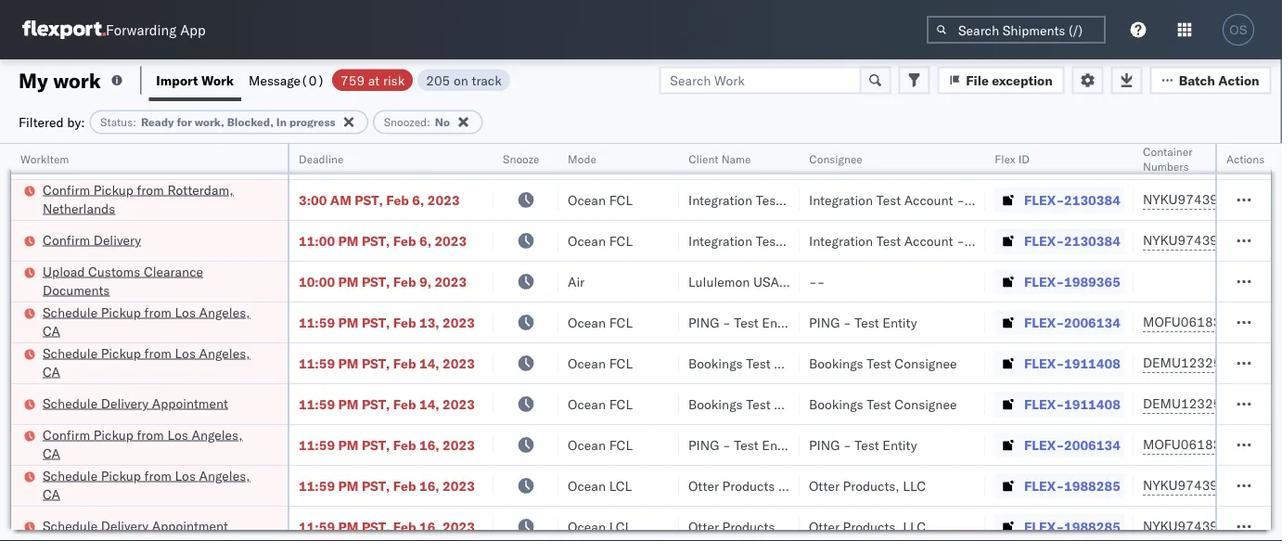 Task type: describe. For each thing, give the bounding box(es) containing it.
: for snoozed
[[427, 115, 430, 129]]

integration for 11:00 pm pst, feb 6, 2023
[[809, 232, 873, 249]]

1 dem from the top
[[1264, 355, 1283, 371]]

lcl for schedule delivery appointment
[[609, 518, 632, 535]]

flex-2006134 for 11:59 pm pst, feb 13, 2023
[[1025, 314, 1121, 330]]

2 demu1232567 from the top
[[1143, 395, 1238, 412]]

los for confirm pickup from los angeles, ca button
[[167, 426, 188, 443]]

3 nyku9743990 from the top
[[1143, 232, 1235, 248]]

6 ocean from the top
[[568, 396, 606, 412]]

appointment for 2nd schedule delivery appointment link from the bottom
[[152, 395, 228, 411]]

import work
[[156, 72, 234, 88]]

progress
[[289, 115, 336, 129]]

karl for 5:30 pm pst, feb 4, 2023
[[968, 151, 992, 167]]

1 upload from the top
[[43, 141, 85, 157]]

filtered by:
[[19, 114, 85, 130]]

lululemon
[[689, 273, 750, 290]]

mofu0618318 for 11:59 pm pst, feb 16, 2023
[[1143, 436, 1238, 452]]

flex- for 11:59 pm pst, feb 16, 2023's schedule pickup from los angeles, ca button
[[1025, 478, 1065, 494]]

schedule pickup from los angeles, ca link for 11:59 pm pst, feb 13, 2023
[[43, 303, 264, 340]]

flex- for upload customs clearance documents button
[[1025, 273, 1065, 290]]

schedule pickup from los angeles, ca for 11:59 pm pst, feb 14, 2023
[[43, 345, 250, 380]]

air
[[568, 273, 585, 290]]

1 flex- from the top
[[1025, 151, 1065, 167]]

confirm delivery link
[[43, 231, 141, 249]]

message
[[249, 72, 301, 88]]

angeles, for 11:59 pm pst, feb 13, 2023's schedule pickup from los angeles, ca link
[[199, 304, 250, 320]]

flex-2130384 for 11:00 pm pst, feb 6, 2023
[[1025, 232, 1121, 249]]

16, for confirm pickup from los angeles, ca
[[419, 437, 440, 453]]

otter products, llc for schedule pickup from los angeles, ca
[[809, 478, 926, 494]]

10:00
[[299, 273, 335, 290]]

confirm pickup from rotterdam, netherlands button
[[43, 181, 264, 220]]

flex-2130384 for 3:00 am pst, feb 6, 2023
[[1025, 192, 1121, 208]]

karl for 11:00 pm pst, feb 6, 2023
[[968, 232, 992, 249]]

work
[[201, 72, 234, 88]]

3 ocean fcl from the top
[[568, 232, 633, 249]]

205
[[426, 72, 450, 88]]

angeles, for schedule pickup from los angeles, ca link corresponding to 11:59 pm pst, feb 16, 2023
[[199, 467, 250, 484]]

2 schedule delivery appointment button from the top
[[43, 516, 228, 537]]

workitem
[[20, 152, 69, 166]]

filtered
[[19, 114, 64, 130]]

4,
[[411, 151, 423, 167]]

flex id button
[[986, 148, 1116, 166]]

deadline button
[[290, 148, 475, 166]]

status : ready for work, blocked, in progress
[[100, 115, 336, 129]]

action
[[1219, 72, 1260, 88]]

otter products - test account for schedule pickup from los angeles, ca
[[689, 478, 867, 494]]

zim for 11:00 pm pst, feb 6, 2023
[[1264, 232, 1283, 249]]

ca for 11:59 pm pst, feb 14, 2023 schedule pickup from los angeles, ca button
[[43, 363, 60, 380]]

snooze
[[503, 152, 540, 166]]

2 11:59 pm pst, feb 14, 2023 from the top
[[299, 396, 475, 412]]

confirm pickup from los angeles, ca button
[[43, 426, 264, 465]]

integration test account - karl lagerfeld for 11:00 pm pst, feb 6, 2023
[[809, 232, 1051, 249]]

my work
[[19, 67, 101, 93]]

container numbers button
[[1134, 140, 1236, 174]]

1 schedule delivery appointment button from the top
[[43, 394, 228, 414]]

schedule pickup from los angeles, ca for 11:59 pm pst, feb 16, 2023
[[43, 467, 250, 502]]

mbl button
[[1255, 148, 1283, 166]]

1 documents from the top
[[43, 159, 110, 175]]

netherlands
[[43, 200, 115, 216]]

flex- for first 'schedule delivery appointment' button from the bottom of the page
[[1025, 518, 1065, 535]]

5 fcl from the top
[[609, 355, 633, 371]]

status
[[100, 115, 133, 129]]

11:00
[[299, 232, 335, 249]]

rotterdam,
[[167, 181, 233, 198]]

usa
[[754, 273, 780, 290]]

appointment for 2nd schedule delivery appointment link from the top
[[152, 517, 228, 534]]

am
[[330, 192, 352, 208]]

container
[[1143, 144, 1193, 158]]

13,
[[419, 314, 440, 330]]

2 flex-1911408 from the top
[[1025, 396, 1121, 412]]

11:59 pm pst, feb 16, 2023 for schedule delivery appointment
[[299, 518, 475, 535]]

flex- for confirm pickup from los angeles, ca button
[[1025, 437, 1065, 453]]

os button
[[1218, 8, 1260, 51]]

feb for 11:59 pm pst, feb 14, 2023 schedule pickup from los angeles, ca button
[[393, 355, 416, 371]]

products for schedule pickup from los angeles, ca
[[723, 478, 775, 494]]

10:00 pm pst, feb 9, 2023
[[299, 273, 467, 290]]

11:59 for 2nd schedule delivery appointment link from the top
[[299, 518, 335, 535]]

11:59 for confirm pickup from los angeles, ca link
[[299, 437, 335, 453]]

name
[[722, 152, 751, 166]]

client
[[689, 152, 719, 166]]

7 flex- from the top
[[1025, 396, 1065, 412]]

angeles, for confirm pickup from los angeles, ca link
[[192, 426, 243, 443]]

ocean for 2nd schedule delivery appointment link from the top
[[568, 518, 606, 535]]

from for "confirm pickup from rotterdam, netherlands" link
[[137, 181, 164, 198]]

resize handle column header for consignee
[[963, 144, 986, 541]]

11:59 pm pst, feb 16, 2023 for schedule pickup from los angeles, ca
[[299, 478, 475, 494]]

7 ocean fcl from the top
[[568, 437, 633, 453]]

2006134 for 11:59 pm pst, feb 13, 2023
[[1065, 314, 1121, 330]]

from for schedule pickup from los angeles, ca link related to 11:59 pm pst, feb 14, 2023
[[144, 345, 172, 361]]

los for 11:59 pm pst, feb 16, 2023's schedule pickup from los angeles, ca button
[[175, 467, 196, 484]]

batch action
[[1179, 72, 1260, 88]]

test
[[808, 273, 838, 290]]

confirm pickup from los angeles, ca
[[43, 426, 243, 461]]

upload customs clearance documents button
[[43, 262, 264, 301]]

feb for confirm pickup from rotterdam, netherlands button
[[386, 192, 409, 208]]

confirm for confirm pickup from rotterdam, netherlands
[[43, 181, 90, 198]]

lcl for schedule pickup from los angeles, ca
[[609, 478, 632, 494]]

1 demu1232567 from the top
[[1143, 355, 1238, 371]]

1989365
[[1065, 273, 1121, 290]]

16, for schedule delivery appointment
[[419, 518, 440, 535]]

by:
[[67, 114, 85, 130]]

confirm pickup from rotterdam, netherlands link
[[43, 181, 264, 218]]

ca for schedule pickup from los angeles, ca button associated with 11:59 pm pst, feb 13, 2023
[[43, 323, 60, 339]]

4 ocean fcl from the top
[[568, 314, 633, 330]]

my
[[19, 67, 48, 93]]

1 upload customs clearance documents link from the top
[[43, 140, 264, 177]]

3:00 am pst, feb 6, 2023
[[299, 192, 460, 208]]

3 flex- from the top
[[1025, 232, 1065, 249]]

1 ocean from the top
[[568, 151, 606, 167]]

1 nyku9743990 from the top
[[1143, 150, 1235, 167]]

blocked,
[[227, 115, 274, 129]]

client name button
[[679, 148, 781, 166]]

resize handle column header for mode
[[657, 144, 679, 541]]

flex-2130384 for 5:30 pm pst, feb 4, 2023
[[1025, 151, 1121, 167]]

documents inside button
[[43, 282, 110, 298]]

mode button
[[559, 148, 661, 166]]

11:00 pm pst, feb 6, 2023
[[299, 232, 467, 249]]

16, for schedule pickup from los angeles, ca
[[419, 478, 440, 494]]

9 resize handle column header from the left
[[1249, 144, 1272, 541]]

1 customs from the top
[[88, 141, 140, 157]]

: for status
[[133, 115, 136, 129]]

1 clearance from the top
[[144, 141, 203, 157]]

2 vertical spatial delivery
[[101, 517, 149, 534]]

account for 11:00 pm pst, feb 6, 2023
[[905, 232, 954, 249]]

3 resize handle column header from the left
[[536, 144, 559, 541]]

flex
[[995, 152, 1016, 166]]

2 14, from the top
[[419, 396, 440, 412]]

mbl
[[1264, 152, 1283, 166]]

forwarding
[[106, 21, 177, 39]]

message (0)
[[249, 72, 325, 88]]

otter products - test account for schedule delivery appointment
[[689, 518, 867, 535]]

deadline
[[299, 152, 344, 166]]

--
[[809, 273, 825, 290]]

schedule for 11:59 pm pst, feb 14, 2023 schedule pickup from los angeles, ca button
[[43, 345, 98, 361]]

work
[[53, 67, 101, 93]]

1 ocean fcl from the top
[[568, 151, 633, 167]]

schedule pickup from los angeles, ca for 11:59 pm pst, feb 13, 2023
[[43, 304, 250, 339]]

3 ocean from the top
[[568, 232, 606, 249]]

schedule pickup from los angeles, ca button for 11:59 pm pst, feb 16, 2023
[[43, 466, 264, 505]]

actions
[[1227, 152, 1265, 166]]

1 14, from the top
[[419, 355, 440, 371]]

nyku9743990 for schedule delivery appointment
[[1143, 518, 1235, 534]]

1988285 for schedule delivery appointment
[[1065, 518, 1121, 535]]

workitem button
[[11, 148, 269, 166]]

6, for 3:00 am pst, feb 6, 2023
[[412, 192, 425, 208]]

11:59 pm pst, feb 13, 2023
[[299, 314, 475, 330]]

ready
[[141, 115, 174, 129]]

ocean for schedule pickup from los angeles, ca link related to 11:59 pm pst, feb 14, 2023
[[568, 355, 606, 371]]

1 schedule delivery appointment link from the top
[[43, 394, 228, 413]]

5:30 pm pst, feb 4, 2023
[[299, 151, 459, 167]]

no
[[435, 115, 450, 129]]

9,
[[419, 273, 432, 290]]

3 11:59 from the top
[[299, 396, 335, 412]]

2 fcl from the top
[[609, 192, 633, 208]]

flexport. image
[[22, 20, 106, 39]]

3 schedule from the top
[[43, 395, 98, 411]]

5:30
[[299, 151, 327, 167]]

2130384 for 11:00 pm pst, feb 6, 2023
[[1065, 232, 1121, 249]]

205 on track
[[426, 72, 502, 88]]

clearance inside button
[[144, 263, 203, 279]]

confirm delivery button
[[43, 231, 141, 251]]

3:00
[[299, 192, 327, 208]]

at
[[368, 72, 380, 88]]

6 fcl from the top
[[609, 396, 633, 412]]

consignee inside button
[[809, 152, 863, 166]]

759
[[341, 72, 365, 88]]

tes for 11:59 pm pst, feb 13, 2023
[[1264, 314, 1283, 330]]

integration test account - karl lagerfeld for 3:00 am pst, feb 6, 2023
[[809, 192, 1051, 208]]

import
[[156, 72, 198, 88]]

mode
[[568, 152, 597, 166]]

flex id
[[995, 152, 1030, 166]]

lagerfeld for 5:30 pm pst, feb 4, 2023
[[996, 151, 1051, 167]]



Task type: vqa. For each thing, say whether or not it's contained in the screenshot.
The Schedule Pickup From Los Angeles, Ca link for the "Schedule Pickup from Los Angeles, CA" button associated with 1:59 AM CST, Mar 3, 2023 1:59 AM CST, Mar 3, 2023
no



Task type: locate. For each thing, give the bounding box(es) containing it.
resize handle column header for container numbers
[[1233, 144, 1255, 541]]

snoozed : no
[[384, 115, 450, 129]]

resize handle column header
[[265, 144, 288, 541], [471, 144, 494, 541], [536, 144, 559, 541], [657, 144, 679, 541], [778, 144, 800, 541], [963, 144, 986, 541], [1112, 144, 1134, 541], [1233, 144, 1255, 541], [1249, 144, 1272, 541]]

1 vertical spatial otter products, llc
[[809, 518, 926, 535]]

3 zim from the top
[[1264, 232, 1283, 249]]

forwarding app link
[[22, 20, 206, 39]]

0 vertical spatial schedule pickup from los angeles, ca
[[43, 304, 250, 339]]

2 ocean fcl from the top
[[568, 192, 633, 208]]

0 vertical spatial demu1232567
[[1143, 355, 1238, 371]]

2 vertical spatial 16,
[[419, 518, 440, 535]]

lagerfeld down id
[[996, 192, 1051, 208]]

feb for upload customs clearance documents button
[[393, 273, 416, 290]]

lagerfeld for 11:00 pm pst, feb 6, 2023
[[996, 232, 1051, 249]]

upload customs clearance documents link down confirm delivery "button"
[[43, 262, 264, 299]]

5 ocean from the top
[[568, 355, 606, 371]]

7 fcl from the top
[[609, 437, 633, 453]]

delivery down confirm pickup from rotterdam, netherlands
[[93, 232, 141, 248]]

1 otter products - test account from the top
[[689, 478, 867, 494]]

track
[[472, 72, 502, 88]]

1 vertical spatial schedule pickup from los angeles, ca button
[[43, 344, 264, 383]]

0 vertical spatial products,
[[843, 478, 900, 494]]

upload customs clearance documents link
[[43, 140, 264, 177], [43, 262, 264, 299]]

1 vertical spatial flex-1911408
[[1025, 396, 1121, 412]]

flex-1988285 button
[[995, 473, 1125, 499], [995, 473, 1125, 499], [995, 514, 1125, 540], [995, 514, 1125, 540]]

1 vertical spatial 2130384
[[1065, 192, 1121, 208]]

0 vertical spatial 11:59 pm pst, feb 16, 2023
[[299, 437, 475, 453]]

0 vertical spatial mb
[[1264, 478, 1283, 494]]

from inside confirm pickup from rotterdam, netherlands
[[137, 181, 164, 198]]

flex-2130384 button
[[995, 146, 1125, 172], [995, 146, 1125, 172], [995, 187, 1125, 213], [995, 187, 1125, 213], [995, 228, 1125, 254], [995, 228, 1125, 254]]

lululemon usa inc. test
[[689, 273, 838, 290]]

6 resize handle column header from the left
[[963, 144, 986, 541]]

2130384 for 3:00 am pst, feb 6, 2023
[[1065, 192, 1121, 208]]

schedule delivery appointment link up confirm pickup from los angeles, ca
[[43, 394, 228, 413]]

1 vertical spatial confirm
[[43, 232, 90, 248]]

5 flex- from the top
[[1025, 314, 1065, 330]]

customs down confirm delivery "button"
[[88, 263, 140, 279]]

2 upload customs clearance documents from the top
[[43, 263, 203, 298]]

0 vertical spatial otter products, llc
[[809, 478, 926, 494]]

2 schedule delivery appointment link from the top
[[43, 516, 228, 535]]

delivery
[[93, 232, 141, 248], [101, 395, 149, 411], [101, 517, 149, 534]]

resize handle column header for workitem
[[265, 144, 288, 541]]

0 vertical spatial 14,
[[419, 355, 440, 371]]

1 vertical spatial mofu0618318
[[1143, 436, 1238, 452]]

2 products from the top
[[723, 518, 775, 535]]

demu1232567
[[1143, 355, 1238, 371], [1143, 395, 1238, 412]]

schedule pickup from los angeles, ca button up confirm pickup from los angeles, ca link
[[43, 344, 264, 383]]

1 vertical spatial demu1232567
[[1143, 395, 1238, 412]]

1 vertical spatial schedule delivery appointment button
[[43, 516, 228, 537]]

2 resize handle column header from the left
[[471, 144, 494, 541]]

delivery down confirm pickup from los angeles, ca
[[101, 517, 149, 534]]

3 fcl from the top
[[609, 232, 633, 249]]

1 vertical spatial appointment
[[152, 517, 228, 534]]

snoozed
[[384, 115, 427, 129]]

1 vertical spatial llc
[[903, 518, 926, 535]]

schedule for 11:59 pm pst, feb 16, 2023's schedule pickup from los angeles, ca button
[[43, 467, 98, 484]]

confirm pickup from los angeles, ca link
[[43, 426, 264, 463]]

2 vertical spatial confirm
[[43, 426, 90, 443]]

lagerfeld for 3:00 am pst, feb 6, 2023
[[996, 192, 1051, 208]]

6 ocean fcl from the top
[[568, 396, 633, 412]]

1 vertical spatial clearance
[[144, 263, 203, 279]]

schedule pickup from los angeles, ca link for 11:59 pm pst, feb 14, 2023
[[43, 344, 264, 381]]

2 products, from the top
[[843, 518, 900, 535]]

ca
[[43, 323, 60, 339], [43, 363, 60, 380], [43, 445, 60, 461], [43, 486, 60, 502]]

2 vertical spatial schedule pickup from los angeles, ca
[[43, 467, 250, 502]]

3 integration from the top
[[809, 232, 873, 249]]

Search Work text field
[[659, 66, 862, 94]]

feb for schedule pickup from los angeles, ca button associated with 11:59 pm pst, feb 13, 2023
[[393, 314, 416, 330]]

numbers
[[1143, 159, 1189, 173]]

1 vertical spatial 1988285
[[1065, 518, 1121, 535]]

schedule
[[43, 304, 98, 320], [43, 345, 98, 361], [43, 395, 98, 411], [43, 467, 98, 484], [43, 517, 98, 534]]

documents up netherlands
[[43, 159, 110, 175]]

0 vertical spatial upload customs clearance documents link
[[43, 140, 264, 177]]

for
[[177, 115, 192, 129]]

2 flex-2006134 from the top
[[1025, 437, 1121, 453]]

flex-2006134
[[1025, 314, 1121, 330], [1025, 437, 1121, 453]]

flex-1988285 for schedule pickup from los angeles, ca
[[1025, 478, 1121, 494]]

integration for 5:30 pm pst, feb 4, 2023
[[809, 151, 873, 167]]

resize handle column header for flex id
[[1112, 144, 1134, 541]]

pickup for confirm pickup from los angeles, ca button
[[93, 426, 134, 443]]

pickup inside confirm pickup from rotterdam, netherlands
[[93, 181, 134, 198]]

risk
[[383, 72, 405, 88]]

0 vertical spatial flex-1911408
[[1025, 355, 1121, 371]]

ocean for 11:59 pm pst, feb 13, 2023's schedule pickup from los angeles, ca link
[[568, 314, 606, 330]]

9 flex- from the top
[[1025, 478, 1065, 494]]

2 16, from the top
[[419, 478, 440, 494]]

1 mb from the top
[[1264, 478, 1283, 494]]

0 vertical spatial 1988285
[[1065, 478, 1121, 494]]

confirm inside confirm pickup from los angeles, ca
[[43, 426, 90, 443]]

3 karl from the top
[[968, 232, 992, 249]]

consignee
[[809, 152, 863, 166], [774, 355, 837, 371], [895, 355, 957, 371], [774, 396, 837, 412], [895, 396, 957, 412]]

delivery for 11:00 pm pst, feb 6, 2023
[[93, 232, 141, 248]]

flex-2130384 down "flex id" button
[[1025, 192, 1121, 208]]

1 vertical spatial tes
[[1264, 437, 1283, 453]]

6,
[[412, 192, 425, 208], [419, 232, 432, 249]]

entity
[[762, 314, 797, 330], [883, 314, 918, 330], [762, 437, 797, 453], [883, 437, 918, 453]]

2 vertical spatial 2130384
[[1065, 232, 1121, 249]]

0 vertical spatial otter products - test account
[[689, 478, 867, 494]]

1 vertical spatial integration
[[809, 192, 873, 208]]

inc.
[[783, 273, 805, 290]]

zim up 057
[[1264, 232, 1283, 249]]

0 vertical spatial integration test account - karl lagerfeld
[[809, 151, 1051, 167]]

1 vertical spatial integration test account - karl lagerfeld
[[809, 192, 1051, 208]]

6, for 11:00 pm pst, feb 6, 2023
[[419, 232, 432, 249]]

llc for schedule pickup from los angeles, ca
[[903, 478, 926, 494]]

flex-2006134 button
[[995, 310, 1125, 336], [995, 310, 1125, 336], [995, 432, 1125, 458], [995, 432, 1125, 458]]

1 vertical spatial flex-1988285
[[1025, 518, 1121, 535]]

pickup inside confirm pickup from los angeles, ca
[[93, 426, 134, 443]]

from for schedule pickup from los angeles, ca link corresponding to 11:59 pm pst, feb 16, 2023
[[144, 467, 172, 484]]

2 1911408 from the top
[[1065, 396, 1121, 412]]

0 vertical spatial confirm
[[43, 181, 90, 198]]

tes for 11:59 pm pst, feb 16, 2023
[[1264, 437, 1283, 453]]

1 vertical spatial documents
[[43, 282, 110, 298]]

1 vertical spatial upload customs clearance documents link
[[43, 262, 264, 299]]

dem
[[1264, 355, 1283, 371], [1264, 396, 1283, 412]]

0 vertical spatial customs
[[88, 141, 140, 157]]

exception
[[992, 72, 1053, 88]]

1 karl from the top
[[968, 151, 992, 167]]

mofu0618318
[[1143, 314, 1238, 330], [1143, 436, 1238, 452]]

zim for 3:00 am pst, feb 6, 2023
[[1264, 192, 1283, 208]]

2 vertical spatial 11:59 pm pst, feb 16, 2023
[[299, 518, 475, 535]]

feb for first 'schedule delivery appointment' button from the bottom of the page
[[393, 518, 416, 535]]

1 vertical spatial flex-2006134
[[1025, 437, 1121, 453]]

ocean lcl
[[568, 478, 632, 494], [568, 518, 632, 535]]

0 vertical spatial schedule pickup from los angeles, ca link
[[43, 303, 264, 340]]

0 vertical spatial lcl
[[609, 478, 632, 494]]

1 1911408 from the top
[[1065, 355, 1121, 371]]

zim down the mbl
[[1264, 192, 1283, 208]]

integration test account - karl lagerfeld for 5:30 pm pst, feb 4, 2023
[[809, 151, 1051, 167]]

1 vertical spatial schedule pickup from los angeles, ca
[[43, 345, 250, 380]]

delivery up confirm pickup from los angeles, ca
[[101, 395, 149, 411]]

confirm inside "button"
[[43, 232, 90, 248]]

2006134 for 11:59 pm pst, feb 16, 2023
[[1065, 437, 1121, 453]]

1 zim from the top
[[1264, 151, 1283, 167]]

0 vertical spatial 1911408
[[1065, 355, 1121, 371]]

2 flex-1988285 from the top
[[1025, 518, 1121, 535]]

schedule delivery appointment up confirm pickup from los angeles, ca
[[43, 395, 228, 411]]

los inside confirm pickup from los angeles, ca
[[167, 426, 188, 443]]

1 vertical spatial delivery
[[101, 395, 149, 411]]

4 nyku9743990 from the top
[[1143, 477, 1235, 493]]

los for 11:59 pm pst, feb 14, 2023 schedule pickup from los angeles, ca button
[[175, 345, 196, 361]]

llc for schedule delivery appointment
[[903, 518, 926, 535]]

pickup for schedule pickup from los angeles, ca button associated with 11:59 pm pst, feb 13, 2023
[[101, 304, 141, 320]]

mb for schedule delivery appointment
[[1264, 518, 1283, 535]]

ocean lcl for schedule delivery appointment
[[568, 518, 632, 535]]

container numbers
[[1143, 144, 1193, 173]]

ocean
[[568, 151, 606, 167], [568, 192, 606, 208], [568, 232, 606, 249], [568, 314, 606, 330], [568, 355, 606, 371], [568, 396, 606, 412], [568, 437, 606, 453], [568, 478, 606, 494], [568, 518, 606, 535]]

11:59
[[299, 314, 335, 330], [299, 355, 335, 371], [299, 396, 335, 412], [299, 437, 335, 453], [299, 478, 335, 494], [299, 518, 335, 535]]

1 vertical spatial 11:59 pm pst, feb 16, 2023
[[299, 478, 475, 494]]

flex- for confirm pickup from rotterdam, netherlands button
[[1025, 192, 1065, 208]]

customs
[[88, 141, 140, 157], [88, 263, 140, 279]]

upload customs clearance documents down confirm delivery "button"
[[43, 263, 203, 298]]

os
[[1230, 23, 1248, 37]]

from
[[137, 181, 164, 198], [144, 304, 172, 320], [144, 345, 172, 361], [137, 426, 164, 443], [144, 467, 172, 484]]

ca inside confirm pickup from los angeles, ca
[[43, 445, 60, 461]]

1 vertical spatial products,
[[843, 518, 900, 535]]

angeles, for schedule pickup from los angeles, ca link related to 11:59 pm pst, feb 14, 2023
[[199, 345, 250, 361]]

0 vertical spatial 11:59 pm pst, feb 14, 2023
[[299, 355, 475, 371]]

1 llc from the top
[[903, 478, 926, 494]]

schedule delivery appointment
[[43, 395, 228, 411], [43, 517, 228, 534]]

account for 3:00 am pst, feb 6, 2023
[[905, 192, 954, 208]]

angeles, inside confirm pickup from los angeles, ca
[[192, 426, 243, 443]]

2 vertical spatial integration test account - karl lagerfeld
[[809, 232, 1051, 249]]

1 11:59 from the top
[[299, 314, 335, 330]]

2 zim from the top
[[1264, 192, 1283, 208]]

mb for schedule pickup from los angeles, ca
[[1264, 478, 1283, 494]]

6, down 4, at the top of page
[[412, 192, 425, 208]]

schedule pickup from los angeles, ca button for 11:59 pm pst, feb 13, 2023
[[43, 303, 264, 342]]

1 : from the left
[[133, 115, 136, 129]]

1 vertical spatial 11:59 pm pst, feb 14, 2023
[[299, 396, 475, 412]]

0 vertical spatial zim
[[1264, 151, 1283, 167]]

0 vertical spatial dem
[[1264, 355, 1283, 371]]

1 vertical spatial dem
[[1264, 396, 1283, 412]]

2 ocean from the top
[[568, 192, 606, 208]]

1 upload customs clearance documents from the top
[[43, 141, 203, 175]]

759 at risk
[[341, 72, 405, 88]]

0 vertical spatial schedule pickup from los angeles, ca button
[[43, 303, 264, 342]]

confirm pickup from rotterdam, netherlands
[[43, 181, 233, 216]]

1 horizontal spatial :
[[427, 115, 430, 129]]

schedule for schedule pickup from los angeles, ca button associated with 11:59 pm pst, feb 13, 2023
[[43, 304, 98, 320]]

2 11:59 pm pst, feb 16, 2023 from the top
[[299, 478, 475, 494]]

1 vertical spatial schedule pickup from los angeles, ca link
[[43, 344, 264, 381]]

upload customs clearance documents down status
[[43, 141, 203, 175]]

1 vertical spatial upload
[[43, 263, 85, 279]]

4 11:59 from the top
[[299, 437, 335, 453]]

customs down status
[[88, 141, 140, 157]]

delivery inside confirm delivery link
[[93, 232, 141, 248]]

customs inside button
[[88, 263, 140, 279]]

feb for 11:59 pm pst, feb 16, 2023's schedule pickup from los angeles, ca button
[[393, 478, 416, 494]]

0 vertical spatial llc
[[903, 478, 926, 494]]

4 ocean from the top
[[568, 314, 606, 330]]

0 horizontal spatial :
[[133, 115, 136, 129]]

2 flex-2130384 from the top
[[1025, 192, 1121, 208]]

1 vertical spatial 14,
[[419, 396, 440, 412]]

2 customs from the top
[[88, 263, 140, 279]]

2 ocean lcl from the top
[[568, 518, 632, 535]]

upload
[[43, 141, 85, 157], [43, 263, 85, 279]]

6, up 9,
[[419, 232, 432, 249]]

schedule pickup from los angeles, ca button for 11:59 pm pst, feb 14, 2023
[[43, 344, 264, 383]]

2130384 down "flex id" button
[[1065, 192, 1121, 208]]

2 11:59 from the top
[[299, 355, 335, 371]]

upload customs clearance documents
[[43, 141, 203, 175], [43, 263, 203, 298]]

schedule pickup from los angeles, ca button
[[43, 303, 264, 342], [43, 344, 264, 383], [43, 466, 264, 505]]

1 vertical spatial products
[[723, 518, 775, 535]]

integration
[[809, 151, 873, 167], [809, 192, 873, 208], [809, 232, 873, 249]]

nyku9743990 for confirm pickup from rotterdam, netherlands
[[1143, 191, 1235, 207]]

:
[[133, 115, 136, 129], [427, 115, 430, 129]]

0 vertical spatial documents
[[43, 159, 110, 175]]

pickup
[[93, 181, 134, 198], [101, 304, 141, 320], [101, 345, 141, 361], [93, 426, 134, 443], [101, 467, 141, 484]]

2 otter products - test account from the top
[[689, 518, 867, 535]]

0 vertical spatial schedule delivery appointment
[[43, 395, 228, 411]]

8 resize handle column header from the left
[[1233, 144, 1255, 541]]

0 vertical spatial delivery
[[93, 232, 141, 248]]

6 11:59 from the top
[[299, 518, 335, 535]]

2 : from the left
[[427, 115, 430, 129]]

11:59 for schedule pickup from los angeles, ca link corresponding to 11:59 pm pst, feb 16, 2023
[[299, 478, 335, 494]]

0 vertical spatial upload customs clearance documents
[[43, 141, 203, 175]]

schedule delivery appointment down confirm pickup from los angeles, ca
[[43, 517, 228, 534]]

1 mofu0618318 from the top
[[1143, 314, 1238, 330]]

consignee button
[[800, 148, 967, 166]]

resize handle column header for deadline
[[471, 144, 494, 541]]

2 mb from the top
[[1264, 518, 1283, 535]]

2 llc from the top
[[903, 518, 926, 535]]

1 vertical spatial lcl
[[609, 518, 632, 535]]

id
[[1019, 152, 1030, 166]]

: left ready
[[133, 115, 136, 129]]

schedule delivery appointment link down confirm pickup from los angeles, ca
[[43, 516, 228, 535]]

schedule delivery appointment link
[[43, 394, 228, 413], [43, 516, 228, 535]]

flex- for 11:59 pm pst, feb 14, 2023 schedule pickup from los angeles, ca button
[[1025, 355, 1065, 371]]

fcl
[[609, 151, 633, 167], [609, 192, 633, 208], [609, 232, 633, 249], [609, 314, 633, 330], [609, 355, 633, 371], [609, 396, 633, 412], [609, 437, 633, 453]]

1 vertical spatial zim
[[1264, 192, 1283, 208]]

confirm delivery
[[43, 232, 141, 248]]

2 vertical spatial integration
[[809, 232, 873, 249]]

import work button
[[149, 59, 241, 101]]

5 ocean fcl from the top
[[568, 355, 633, 371]]

flex-2130384 right flex on the top right
[[1025, 151, 1121, 167]]

11:59 for schedule pickup from los angeles, ca link related to 11:59 pm pst, feb 14, 2023
[[299, 355, 335, 371]]

confirm
[[43, 181, 90, 198], [43, 232, 90, 248], [43, 426, 90, 443]]

057
[[1264, 273, 1283, 290]]

0 vertical spatial products
[[723, 478, 775, 494]]

flex-2130384
[[1025, 151, 1121, 167], [1025, 192, 1121, 208], [1025, 232, 1121, 249]]

0 vertical spatial flex-2130384
[[1025, 151, 1121, 167]]

from inside confirm pickup from los angeles, ca
[[137, 426, 164, 443]]

schedule delivery appointment button down confirm pickup from los angeles, ca
[[43, 516, 228, 537]]

zim right container numbers button
[[1264, 151, 1283, 167]]

los
[[175, 304, 196, 320], [175, 345, 196, 361], [167, 426, 188, 443], [175, 467, 196, 484]]

1 integration from the top
[[809, 151, 873, 167]]

3 integration test account - karl lagerfeld from the top
[[809, 232, 1051, 249]]

pickup for 11:59 pm pst, feb 16, 2023's schedule pickup from los angeles, ca button
[[101, 467, 141, 484]]

3 flex-2130384 from the top
[[1025, 232, 1121, 249]]

: left no
[[427, 115, 430, 129]]

schedule pickup from los angeles, ca button down confirm pickup from los angeles, ca button
[[43, 466, 264, 505]]

9 ocean from the top
[[568, 518, 606, 535]]

6 flex- from the top
[[1025, 355, 1065, 371]]

1 vertical spatial customs
[[88, 263, 140, 279]]

clearance down the for on the top
[[144, 141, 203, 157]]

3 ca from the top
[[43, 445, 60, 461]]

karl for 3:00 am pst, feb 6, 2023
[[968, 192, 992, 208]]

0 vertical spatial ocean lcl
[[568, 478, 632, 494]]

1 products from the top
[[723, 478, 775, 494]]

ca for confirm pickup from los angeles, ca button
[[43, 445, 60, 461]]

4 flex- from the top
[[1025, 273, 1065, 290]]

2 schedule pickup from los angeles, ca button from the top
[[43, 344, 264, 383]]

2130384
[[1065, 151, 1121, 167], [1065, 192, 1121, 208], [1065, 232, 1121, 249]]

schedule delivery appointment for 2nd schedule delivery appointment link from the bottom
[[43, 395, 228, 411]]

1 products, from the top
[[843, 478, 900, 494]]

file exception button
[[938, 66, 1065, 94], [938, 66, 1065, 94]]

flex-1988285 for schedule delivery appointment
[[1025, 518, 1121, 535]]

2 vertical spatial karl
[[968, 232, 992, 249]]

5 schedule from the top
[[43, 517, 98, 534]]

11:59 for 11:59 pm pst, feb 13, 2023's schedule pickup from los angeles, ca link
[[299, 314, 335, 330]]

2 vertical spatial flex-2130384
[[1025, 232, 1121, 249]]

1 11:59 pm pst, feb 14, 2023 from the top
[[299, 355, 475, 371]]

appointment down confirm pickup from los angeles, ca button
[[152, 517, 228, 534]]

1 vertical spatial schedule delivery appointment
[[43, 517, 228, 534]]

1 vertical spatial flex-2130384
[[1025, 192, 1121, 208]]

forwarding app
[[106, 21, 206, 39]]

ca for 11:59 pm pst, feb 16, 2023's schedule pickup from los angeles, ca button
[[43, 486, 60, 502]]

2 dem from the top
[[1264, 396, 1283, 412]]

schedule delivery appointment button
[[43, 394, 228, 414], [43, 516, 228, 537]]

0 vertical spatial 6,
[[412, 192, 425, 208]]

tes
[[1264, 314, 1283, 330], [1264, 437, 1283, 453]]

upload inside button
[[43, 263, 85, 279]]

0 vertical spatial schedule delivery appointment button
[[43, 394, 228, 414]]

confirm for confirm pickup from los angeles, ca
[[43, 426, 90, 443]]

Search Shipments (/) text field
[[927, 16, 1106, 44]]

(0)
[[301, 72, 325, 88]]

appointment
[[152, 395, 228, 411], [152, 517, 228, 534]]

1 vertical spatial upload customs clearance documents
[[43, 263, 203, 298]]

test
[[877, 151, 901, 167], [877, 192, 901, 208], [877, 232, 901, 249], [734, 314, 759, 330], [855, 314, 880, 330], [746, 355, 771, 371], [867, 355, 892, 371], [746, 396, 771, 412], [867, 396, 892, 412], [734, 437, 759, 453], [855, 437, 880, 453], [790, 478, 815, 494], [790, 518, 815, 535]]

0 vertical spatial 16,
[[419, 437, 440, 453]]

products for schedule delivery appointment
[[723, 518, 775, 535]]

1 vertical spatial 1911408
[[1065, 396, 1121, 412]]

in
[[276, 115, 287, 129]]

3 schedule pickup from los angeles, ca link from the top
[[43, 466, 264, 504]]

4 fcl from the top
[[609, 314, 633, 330]]

bookings test consignee
[[689, 355, 837, 371], [809, 355, 957, 371], [689, 396, 837, 412], [809, 396, 957, 412]]

4 ca from the top
[[43, 486, 60, 502]]

pm
[[330, 151, 351, 167], [338, 232, 359, 249], [338, 273, 359, 290], [338, 314, 359, 330], [338, 355, 359, 371], [338, 396, 359, 412], [338, 437, 359, 453], [338, 478, 359, 494], [338, 518, 359, 535]]

file exception
[[966, 72, 1053, 88]]

client name
[[689, 152, 751, 166]]

otter products, llc
[[809, 478, 926, 494], [809, 518, 926, 535]]

0 vertical spatial schedule delivery appointment link
[[43, 394, 228, 413]]

1 11:59 pm pst, feb 16, 2023 from the top
[[299, 437, 475, 453]]

11:59 pm pst, feb 16, 2023
[[299, 437, 475, 453], [299, 478, 475, 494], [299, 518, 475, 535]]

schedule pickup from los angeles, ca link
[[43, 303, 264, 340], [43, 344, 264, 381], [43, 466, 264, 504]]

confirm inside confirm pickup from rotterdam, netherlands
[[43, 181, 90, 198]]

5 11:59 from the top
[[299, 478, 335, 494]]

app
[[180, 21, 206, 39]]

schedule pickup from los angeles, ca button down upload customs clearance documents button
[[43, 303, 264, 342]]

2130384 for 5:30 pm pst, feb 4, 2023
[[1065, 151, 1121, 167]]

1 vertical spatial ocean lcl
[[568, 518, 632, 535]]

1 vertical spatial 2006134
[[1065, 437, 1121, 453]]

2 vertical spatial schedule pickup from los angeles, ca link
[[43, 466, 264, 504]]

4 schedule from the top
[[43, 467, 98, 484]]

schedule delivery appointment button up confirm pickup from los angeles, ca
[[43, 394, 228, 414]]

2 upload customs clearance documents link from the top
[[43, 262, 264, 299]]

0 vertical spatial karl
[[968, 151, 992, 167]]

1 schedule pickup from los angeles, ca from the top
[[43, 304, 250, 339]]

0 vertical spatial clearance
[[144, 141, 203, 157]]

2 ca from the top
[[43, 363, 60, 380]]

flex-1988285
[[1025, 478, 1121, 494], [1025, 518, 1121, 535]]

1 vertical spatial 6,
[[419, 232, 432, 249]]

0 vertical spatial tes
[[1264, 314, 1283, 330]]

0 vertical spatial lagerfeld
[[996, 151, 1051, 167]]

upload customs clearance documents link down ready
[[43, 140, 264, 177]]

1 flex-1911408 from the top
[[1025, 355, 1121, 371]]

flex-1989365
[[1025, 273, 1121, 290]]

lagerfeld up "flex-1989365"
[[996, 232, 1051, 249]]

1 1988285 from the top
[[1065, 478, 1121, 494]]

1 fcl from the top
[[609, 151, 633, 167]]

0 vertical spatial flex-1988285
[[1025, 478, 1121, 494]]

lagerfeld down exception
[[996, 151, 1051, 167]]

integration test account - karl lagerfeld
[[809, 151, 1051, 167], [809, 192, 1051, 208], [809, 232, 1051, 249]]

2130384 right id
[[1065, 151, 1121, 167]]

resize handle column header for client name
[[778, 144, 800, 541]]

ocean lcl for schedule pickup from los angeles, ca
[[568, 478, 632, 494]]

appointment up confirm pickup from los angeles, ca link
[[152, 395, 228, 411]]

on
[[454, 72, 469, 88]]

1 lagerfeld from the top
[[996, 151, 1051, 167]]

flex-
[[1025, 151, 1065, 167], [1025, 192, 1065, 208], [1025, 232, 1065, 249], [1025, 273, 1065, 290], [1025, 314, 1065, 330], [1025, 355, 1065, 371], [1025, 396, 1065, 412], [1025, 437, 1065, 453], [1025, 478, 1065, 494], [1025, 518, 1065, 535]]

3 confirm from the top
[[43, 426, 90, 443]]

upload down confirm delivery "button"
[[43, 263, 85, 279]]

products, for schedule delivery appointment
[[843, 518, 900, 535]]

batch
[[1179, 72, 1216, 88]]

1 vertical spatial otter products - test account
[[689, 518, 867, 535]]

upload customs clearance documents inside button
[[43, 263, 203, 298]]

1 vertical spatial lagerfeld
[[996, 192, 1051, 208]]

bookings
[[689, 355, 743, 371], [809, 355, 864, 371], [689, 396, 743, 412], [809, 396, 864, 412]]

mofu0618318 for 11:59 pm pst, feb 13, 2023
[[1143, 314, 1238, 330]]

los for schedule pickup from los angeles, ca button associated with 11:59 pm pst, feb 13, 2023
[[175, 304, 196, 320]]

clearance down confirm pickup from rotterdam, netherlands button
[[144, 263, 203, 279]]

1 2006134 from the top
[[1065, 314, 1121, 330]]

7 resize handle column header from the left
[[1112, 144, 1134, 541]]

2 lagerfeld from the top
[[996, 192, 1051, 208]]

3 16, from the top
[[419, 518, 440, 535]]

feb
[[385, 151, 408, 167], [386, 192, 409, 208], [393, 232, 416, 249], [393, 273, 416, 290], [393, 314, 416, 330], [393, 355, 416, 371], [393, 396, 416, 412], [393, 437, 416, 453], [393, 478, 416, 494], [393, 518, 416, 535]]

0 vertical spatial mofu0618318
[[1143, 314, 1238, 330]]

3 schedule pickup from los angeles, ca button from the top
[[43, 466, 264, 505]]

from for 11:59 pm pst, feb 13, 2023's schedule pickup from los angeles, ca link
[[144, 304, 172, 320]]

0 vertical spatial flex-2006134
[[1025, 314, 1121, 330]]

documents down confirm delivery "button"
[[43, 282, 110, 298]]

work,
[[195, 115, 224, 129]]

flex- for schedule pickup from los angeles, ca button associated with 11:59 pm pst, feb 13, 2023
[[1025, 314, 1065, 330]]

products, for schedule pickup from los angeles, ca
[[843, 478, 900, 494]]

flex-1911408
[[1025, 355, 1121, 371], [1025, 396, 1121, 412]]

upload down filtered by:
[[43, 141, 85, 157]]

flex-2006134 for 11:59 pm pst, feb 16, 2023
[[1025, 437, 1121, 453]]

2 mofu0618318 from the top
[[1143, 436, 1238, 452]]

0 vertical spatial 2006134
[[1065, 314, 1121, 330]]

1 vertical spatial 16,
[[419, 478, 440, 494]]

0 vertical spatial 2130384
[[1065, 151, 1121, 167]]

2 karl from the top
[[968, 192, 992, 208]]

2 vertical spatial schedule pickup from los angeles, ca button
[[43, 466, 264, 505]]

flex-2130384 up "flex-1989365"
[[1025, 232, 1121, 249]]

0 vertical spatial integration
[[809, 151, 873, 167]]

2 2006134 from the top
[[1065, 437, 1121, 453]]

1 confirm from the top
[[43, 181, 90, 198]]

2 integration test account - karl lagerfeld from the top
[[809, 192, 1051, 208]]

2 tes from the top
[[1264, 437, 1283, 453]]

1 ocean lcl from the top
[[568, 478, 632, 494]]

2130384 up the 1989365
[[1065, 232, 1121, 249]]

5 nyku9743990 from the top
[[1143, 518, 1235, 534]]

2 vertical spatial lagerfeld
[[996, 232, 1051, 249]]

pickup for confirm pickup from rotterdam, netherlands button
[[93, 181, 134, 198]]

2 schedule pickup from los angeles, ca from the top
[[43, 345, 250, 380]]

batch action button
[[1151, 66, 1272, 94]]



